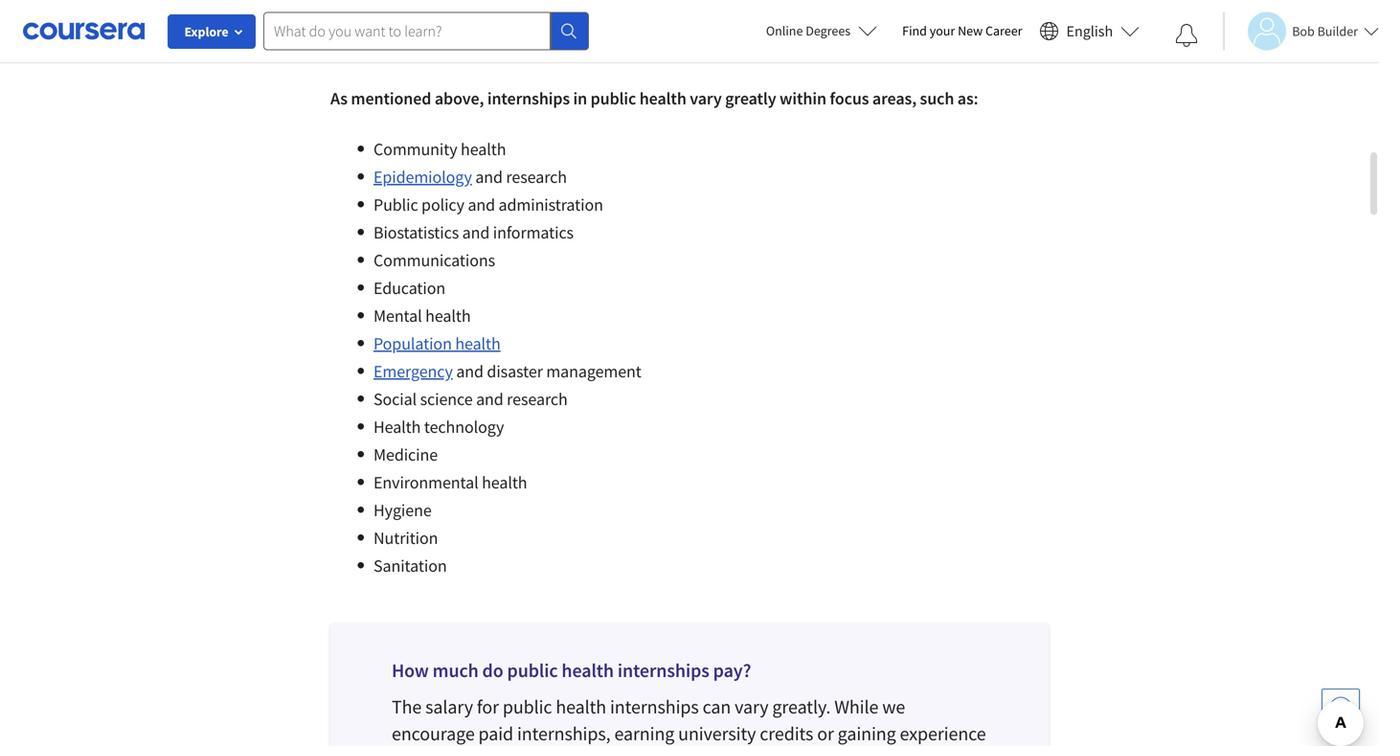 Task type: describe. For each thing, give the bounding box(es) containing it.
areas,
[[873, 88, 917, 109]]

bob builder
[[1292, 23, 1358, 40]]

much
[[433, 659, 479, 683]]

the salary for public health internships can vary greatly. while we encourage paid internships, earning university credits or gaining experienc
[[392, 695, 986, 746]]

above,
[[435, 88, 484, 109]]

health inside 'the salary for public health internships can vary greatly. while we encourage paid internships, earning university credits or gaining experienc'
[[556, 695, 606, 719]]

greatly
[[725, 88, 776, 109]]

the
[[392, 695, 422, 719]]

your
[[930, 22, 955, 39]]

internships,
[[517, 722, 611, 746]]

focus
[[830, 88, 869, 109]]

career
[[986, 22, 1023, 39]]

find
[[903, 22, 927, 39]]

earning
[[614, 722, 675, 746]]

0 vertical spatial public
[[591, 88, 636, 109]]

online degrees
[[766, 22, 851, 39]]

within
[[780, 88, 827, 109]]

find your new career link
[[893, 19, 1032, 43]]

emergency
[[374, 361, 453, 382]]

environmental
[[374, 472, 479, 493]]

internships for do
[[618, 659, 710, 683]]

social
[[374, 388, 417, 410]]

community health epidemiology and research public policy and administration biostatistics and informatics communications education mental health population health emergency and disaster management social science and research health technology medicine environmental health hygiene nutrition sanitation
[[374, 138, 642, 577]]

policy
[[422, 194, 465, 216]]

technology
[[424, 416, 504, 438]]

public for do
[[507, 659, 558, 683]]

nutrition
[[374, 527, 438, 549]]

0 vertical spatial research
[[506, 166, 567, 188]]

bob builder button
[[1223, 12, 1379, 50]]

encourage
[[392, 722, 475, 746]]

explore button
[[168, 14, 256, 49]]

disaster
[[487, 361, 543, 382]]

science
[[420, 388, 473, 410]]

pay?
[[713, 659, 751, 683]]

university
[[678, 722, 756, 746]]

builder
[[1318, 23, 1358, 40]]

paid
[[479, 722, 514, 746]]

such
[[920, 88, 954, 109]]

degrees
[[806, 22, 851, 39]]

do
[[482, 659, 504, 683]]

public for for
[[503, 695, 552, 719]]

medicine
[[374, 444, 438, 466]]

online
[[766, 22, 803, 39]]

What do you want to learn? text field
[[263, 12, 551, 50]]

internships for for
[[610, 695, 699, 719]]

can
[[703, 695, 731, 719]]

and down policy
[[462, 222, 490, 243]]

informatics
[[493, 222, 574, 243]]

coursera image
[[23, 16, 145, 46]]

communications
[[374, 250, 495, 271]]

and up science
[[456, 361, 484, 382]]

sanitation
[[374, 555, 447, 577]]

how much do public health internships pay?
[[392, 659, 751, 683]]

health
[[374, 416, 421, 438]]

explore
[[184, 23, 228, 40]]

education
[[374, 277, 446, 299]]

english
[[1067, 22, 1113, 41]]

we
[[882, 695, 905, 719]]

vary for greatly
[[690, 88, 722, 109]]

hygiene
[[374, 500, 432, 521]]



Task type: locate. For each thing, give the bounding box(es) containing it.
internships up earning
[[610, 695, 699, 719]]

management
[[546, 361, 642, 382]]

as:
[[958, 88, 979, 109]]

biostatistics
[[374, 222, 459, 243]]

2 vertical spatial internships
[[610, 695, 699, 719]]

or
[[817, 722, 834, 746]]

salary
[[425, 695, 473, 719]]

research
[[506, 166, 567, 188], [507, 388, 568, 410]]

mental
[[374, 305, 422, 327]]

public
[[591, 88, 636, 109], [507, 659, 558, 683], [503, 695, 552, 719]]

as mentioned above, internships in public health vary greatly within focus areas, such as:
[[330, 88, 982, 109]]

population
[[374, 333, 452, 354]]

research up administration
[[506, 166, 567, 188]]

internships
[[487, 88, 570, 109], [618, 659, 710, 683], [610, 695, 699, 719]]

0 vertical spatial internships
[[487, 88, 570, 109]]

health
[[640, 88, 687, 109], [461, 138, 506, 160], [425, 305, 471, 327], [455, 333, 501, 354], [482, 472, 527, 493], [562, 659, 614, 683], [556, 695, 606, 719]]

vary for greatly.
[[735, 695, 769, 719]]

epidemiology link
[[374, 166, 472, 188]]

administration
[[499, 194, 603, 216]]

vary right can
[[735, 695, 769, 719]]

1 vertical spatial vary
[[735, 695, 769, 719]]

for
[[477, 695, 499, 719]]

internships inside 'the salary for public health internships can vary greatly. while we encourage paid internships, earning university credits or gaining experienc'
[[610, 695, 699, 719]]

public
[[374, 194, 418, 216]]

0 vertical spatial vary
[[690, 88, 722, 109]]

english button
[[1032, 0, 1148, 62]]

find your new career
[[903, 22, 1023, 39]]

research down disaster
[[507, 388, 568, 410]]

while
[[835, 695, 879, 719]]

how
[[392, 659, 429, 683]]

1 vertical spatial internships
[[618, 659, 710, 683]]

vary
[[690, 88, 722, 109], [735, 695, 769, 719]]

public right for
[[503, 695, 552, 719]]

mentioned
[[351, 88, 431, 109]]

1 vertical spatial public
[[507, 659, 558, 683]]

in
[[573, 88, 587, 109]]

emergency link
[[374, 361, 453, 382]]

2 vertical spatial public
[[503, 695, 552, 719]]

epidemiology
[[374, 166, 472, 188]]

population health link
[[374, 333, 501, 354]]

0 horizontal spatial vary
[[690, 88, 722, 109]]

online degrees button
[[751, 10, 893, 52]]

as
[[330, 88, 348, 109]]

gaining
[[838, 722, 896, 746]]

1 vertical spatial research
[[507, 388, 568, 410]]

new
[[958, 22, 983, 39]]

bob
[[1292, 23, 1315, 40]]

vary inside 'the salary for public health internships can vary greatly. while we encourage paid internships, earning university credits or gaining experienc'
[[735, 695, 769, 719]]

vary left greatly
[[690, 88, 722, 109]]

internships up 'the salary for public health internships can vary greatly. while we encourage paid internships, earning university credits or gaining experienc'
[[618, 659, 710, 683]]

and
[[475, 166, 503, 188], [468, 194, 495, 216], [462, 222, 490, 243], [456, 361, 484, 382], [476, 388, 504, 410]]

1 horizontal spatial vary
[[735, 695, 769, 719]]

None search field
[[263, 12, 589, 50]]

and right epidemiology link
[[475, 166, 503, 188]]

community
[[374, 138, 457, 160]]

public right do
[[507, 659, 558, 683]]

credits
[[760, 722, 814, 746]]

help center image
[[1330, 696, 1353, 719]]

public inside 'the salary for public health internships can vary greatly. while we encourage paid internships, earning university credits or gaining experienc'
[[503, 695, 552, 719]]

and down disaster
[[476, 388, 504, 410]]

public right in
[[591, 88, 636, 109]]

show notifications image
[[1176, 24, 1199, 47]]

greatly.
[[772, 695, 831, 719]]

internships left in
[[487, 88, 570, 109]]

and right policy
[[468, 194, 495, 216]]



Task type: vqa. For each thing, say whether or not it's contained in the screenshot.
the bottom the research
yes



